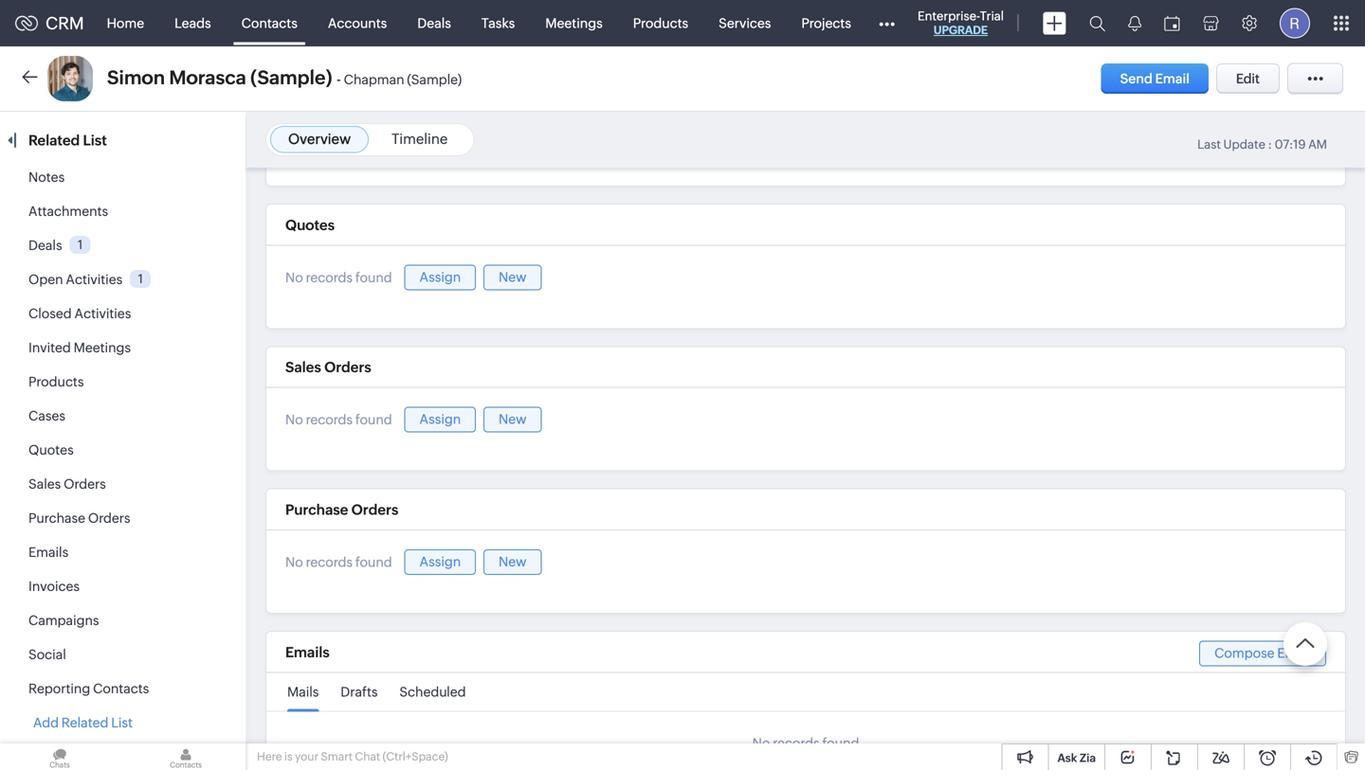 Task type: locate. For each thing, give the bounding box(es) containing it.
1 horizontal spatial products link
[[618, 0, 704, 46]]

3 assign from the top
[[420, 555, 461, 570]]

found
[[355, 270, 392, 285], [355, 412, 392, 428], [355, 555, 392, 570], [822, 736, 859, 751]]

overview
[[288, 131, 351, 147]]

enterprise-trial upgrade
[[918, 9, 1004, 36]]

1 vertical spatial email
[[1277, 646, 1311, 661]]

assign link
[[404, 265, 476, 290], [404, 407, 476, 433], [404, 550, 476, 575]]

chapman
[[344, 72, 404, 87]]

1
[[78, 238, 83, 252], [138, 272, 143, 286]]

1 horizontal spatial emails
[[285, 644, 330, 661]]

no records found for quotes
[[285, 270, 392, 285]]

1 horizontal spatial list
[[111, 716, 133, 731]]

drafts
[[341, 685, 378, 700]]

send email button
[[1101, 64, 1209, 94]]

0 horizontal spatial list
[[83, 132, 107, 149]]

logo image
[[15, 16, 38, 31]]

1 vertical spatial emails
[[285, 644, 330, 661]]

new for quotes
[[499, 270, 527, 285]]

email inside button
[[1155, 71, 1190, 86]]

quotes down the "overview" 'link'
[[285, 217, 335, 233]]

new link
[[484, 265, 542, 290], [484, 407, 542, 433], [484, 550, 542, 575]]

0 horizontal spatial deals
[[28, 238, 62, 253]]

purchase orders
[[285, 502, 398, 519], [28, 511, 130, 526]]

scheduled
[[399, 685, 466, 700]]

assign
[[420, 270, 461, 285], [420, 412, 461, 427], [420, 555, 461, 570]]

0 vertical spatial meetings
[[545, 16, 603, 31]]

0 vertical spatial email
[[1155, 71, 1190, 86]]

emails up mails
[[285, 644, 330, 661]]

quotes down cases link
[[28, 443, 74, 458]]

meetings
[[545, 16, 603, 31], [74, 340, 131, 356]]

activities up closed activities
[[66, 272, 123, 287]]

notes link
[[28, 170, 65, 185]]

campaigns
[[28, 613, 99, 629]]

accounts
[[328, 16, 387, 31]]

1 assign from the top
[[420, 270, 461, 285]]

products
[[633, 16, 688, 31], [28, 374, 84, 390]]

Other Modules field
[[866, 8, 907, 38]]

list
[[83, 132, 107, 149], [111, 716, 133, 731]]

contacts up add related list
[[93, 682, 149, 697]]

2 vertical spatial new link
[[484, 550, 542, 575]]

0 vertical spatial new
[[499, 270, 527, 285]]

quotes
[[285, 217, 335, 233], [28, 443, 74, 458]]

your
[[295, 751, 318, 764]]

home
[[107, 16, 144, 31]]

1 assign link from the top
[[404, 265, 476, 290]]

zia
[[1080, 752, 1096, 765]]

1 vertical spatial new link
[[484, 407, 542, 433]]

1 right open activities 'link'
[[138, 272, 143, 286]]

assign link for quotes
[[404, 265, 476, 290]]

2 vertical spatial assign
[[420, 555, 461, 570]]

(sample)
[[250, 67, 332, 89], [407, 72, 462, 87]]

invited meetings
[[28, 340, 131, 356]]

1 vertical spatial list
[[111, 716, 133, 731]]

assign link for purchase orders
[[404, 550, 476, 575]]

new for purchase orders
[[499, 555, 527, 570]]

1 vertical spatial quotes
[[28, 443, 74, 458]]

0 horizontal spatial sales orders
[[28, 477, 106, 492]]

simon
[[107, 67, 165, 89]]

1 horizontal spatial 1
[[138, 272, 143, 286]]

open activities link
[[28, 272, 123, 287]]

(sample) right chapman
[[407, 72, 462, 87]]

assign for purchase orders
[[420, 555, 461, 570]]

0 vertical spatial products
[[633, 16, 688, 31]]

1 vertical spatial meetings
[[74, 340, 131, 356]]

activities
[[66, 272, 123, 287], [74, 306, 131, 321]]

1 horizontal spatial sales
[[285, 359, 321, 376]]

profile element
[[1268, 0, 1322, 46]]

1 horizontal spatial email
[[1277, 646, 1311, 661]]

0 horizontal spatial emails
[[28, 545, 68, 560]]

3 new link from the top
[[484, 550, 542, 575]]

1 new link from the top
[[484, 265, 542, 290]]

0 horizontal spatial purchase
[[28, 511, 85, 526]]

found for sales orders
[[355, 412, 392, 428]]

no for quotes
[[285, 270, 303, 285]]

1 horizontal spatial deals
[[417, 16, 451, 31]]

attachments
[[28, 204, 108, 219]]

deals
[[417, 16, 451, 31], [28, 238, 62, 253]]

orders
[[324, 359, 371, 376], [64, 477, 106, 492], [351, 502, 398, 519], [88, 511, 130, 526]]

1 vertical spatial assign link
[[404, 407, 476, 433]]

1 new from the top
[[499, 270, 527, 285]]

new link for purchase orders
[[484, 550, 542, 575]]

1 vertical spatial deals
[[28, 238, 62, 253]]

activities for closed activities
[[74, 306, 131, 321]]

0 vertical spatial products link
[[618, 0, 704, 46]]

leads
[[175, 16, 211, 31]]

1 horizontal spatial deals link
[[402, 0, 466, 46]]

1 vertical spatial deals link
[[28, 238, 62, 253]]

-
[[337, 71, 341, 88]]

related up notes at the left top
[[28, 132, 80, 149]]

1 horizontal spatial (sample)
[[407, 72, 462, 87]]

2 assign link from the top
[[404, 407, 476, 433]]

profile image
[[1280, 8, 1310, 38]]

deals up open
[[28, 238, 62, 253]]

3 assign link from the top
[[404, 550, 476, 575]]

1 vertical spatial assign
[[420, 412, 461, 427]]

compose
[[1215, 646, 1275, 661]]

crm link
[[15, 14, 84, 33]]

emails up invoices link
[[28, 545, 68, 560]]

products link down the invited
[[28, 374, 84, 390]]

1 up open activities
[[78, 238, 83, 252]]

related list
[[28, 132, 110, 149]]

0 vertical spatial sales orders
[[285, 359, 371, 376]]

1 vertical spatial contacts
[[93, 682, 149, 697]]

morasca
[[169, 67, 246, 89]]

0 horizontal spatial 1
[[78, 238, 83, 252]]

invited
[[28, 340, 71, 356]]

(sample) left -
[[250, 67, 332, 89]]

send
[[1120, 71, 1153, 86]]

0 vertical spatial new link
[[484, 265, 542, 290]]

3 new from the top
[[499, 555, 527, 570]]

0 vertical spatial list
[[83, 132, 107, 149]]

2 vertical spatial new
[[499, 555, 527, 570]]

0 vertical spatial assign
[[420, 270, 461, 285]]

purchase
[[285, 502, 348, 519], [28, 511, 85, 526]]

related
[[28, 132, 80, 149], [61, 716, 108, 731]]

open activities
[[28, 272, 123, 287]]

products link left services
[[618, 0, 704, 46]]

no for purchase orders
[[285, 555, 303, 570]]

signals element
[[1117, 0, 1153, 46]]

sales
[[285, 359, 321, 376], [28, 477, 61, 492]]

simon morasca (sample) - chapman (sample)
[[107, 67, 462, 89]]

1 vertical spatial activities
[[74, 306, 131, 321]]

1 vertical spatial new
[[499, 412, 527, 427]]

meetings down closed activities
[[74, 340, 131, 356]]

2 new from the top
[[499, 412, 527, 427]]

here
[[257, 751, 282, 764]]

0 vertical spatial activities
[[66, 272, 123, 287]]

deals link left tasks
[[402, 0, 466, 46]]

2 new link from the top
[[484, 407, 542, 433]]

social
[[28, 647, 66, 663]]

list up attachments link on the top of page
[[83, 132, 107, 149]]

1 horizontal spatial purchase orders
[[285, 502, 398, 519]]

products left services link
[[633, 16, 688, 31]]

purchase orders link
[[28, 511, 130, 526]]

0 horizontal spatial meetings
[[74, 340, 131, 356]]

products link
[[618, 0, 704, 46], [28, 374, 84, 390]]

0 horizontal spatial sales
[[28, 477, 61, 492]]

activities up invited meetings link at the left of the page
[[74, 306, 131, 321]]

0 horizontal spatial contacts
[[93, 682, 149, 697]]

deals left tasks
[[417, 16, 451, 31]]

1 horizontal spatial quotes
[[285, 217, 335, 233]]

0 horizontal spatial products
[[28, 374, 84, 390]]

email for compose email
[[1277, 646, 1311, 661]]

email right the 'compose'
[[1277, 646, 1311, 661]]

activities for open activities
[[66, 272, 123, 287]]

reporting contacts link
[[28, 682, 149, 697]]

0 horizontal spatial quotes
[[28, 443, 74, 458]]

quotes link
[[28, 443, 74, 458]]

no for sales orders
[[285, 412, 303, 428]]

deals link
[[402, 0, 466, 46], [28, 238, 62, 253]]

0 vertical spatial contacts
[[241, 16, 298, 31]]

2 assign from the top
[[420, 412, 461, 427]]

0 horizontal spatial deals link
[[28, 238, 62, 253]]

1 vertical spatial products link
[[28, 374, 84, 390]]

no records found
[[285, 270, 392, 285], [285, 412, 392, 428], [285, 555, 392, 570], [752, 736, 859, 751]]

mails
[[287, 685, 319, 700]]

1 vertical spatial sales
[[28, 477, 61, 492]]

0 vertical spatial 1
[[78, 238, 83, 252]]

list down reporting contacts link
[[111, 716, 133, 731]]

meetings right tasks
[[545, 16, 603, 31]]

update
[[1223, 137, 1266, 152]]

(ctrl+space)
[[383, 751, 448, 764]]

1 horizontal spatial contacts
[[241, 16, 298, 31]]

0 vertical spatial quotes
[[285, 217, 335, 233]]

2 vertical spatial assign link
[[404, 550, 476, 575]]

new
[[499, 270, 527, 285], [499, 412, 527, 427], [499, 555, 527, 570]]

tasks link
[[466, 0, 530, 46]]

sales orders
[[285, 359, 371, 376], [28, 477, 106, 492]]

0 vertical spatial assign link
[[404, 265, 476, 290]]

emails
[[28, 545, 68, 560], [285, 644, 330, 661]]

1 for deals
[[78, 238, 83, 252]]

1 vertical spatial 1
[[138, 272, 143, 286]]

edit
[[1236, 71, 1260, 86]]

email right send
[[1155, 71, 1190, 86]]

deals link up open
[[28, 238, 62, 253]]

0 horizontal spatial purchase orders
[[28, 511, 130, 526]]

0 vertical spatial deals link
[[402, 0, 466, 46]]

0 vertical spatial sales
[[285, 359, 321, 376]]

related down reporting contacts link
[[61, 716, 108, 731]]

products down the invited
[[28, 374, 84, 390]]

07:19
[[1275, 137, 1306, 152]]

contacts image
[[126, 744, 246, 771]]

home link
[[92, 0, 159, 46]]

0 horizontal spatial email
[[1155, 71, 1190, 86]]

contacts up simon morasca (sample) - chapman (sample)
[[241, 16, 298, 31]]

contacts
[[241, 16, 298, 31], [93, 682, 149, 697]]

projects link
[[786, 0, 866, 46]]

1 horizontal spatial meetings
[[545, 16, 603, 31]]



Task type: describe. For each thing, give the bounding box(es) containing it.
assign for sales orders
[[420, 412, 461, 427]]

reporting
[[28, 682, 90, 697]]

crm
[[46, 14, 84, 33]]

new for sales orders
[[499, 412, 527, 427]]

accounts link
[[313, 0, 402, 46]]

tasks
[[481, 16, 515, 31]]

1 horizontal spatial sales orders
[[285, 359, 371, 376]]

chapman (sample) link
[[344, 72, 462, 88]]

compose email
[[1215, 646, 1311, 661]]

enterprise-
[[918, 9, 980, 23]]

search image
[[1089, 15, 1105, 31]]

records for purchase orders
[[306, 555, 353, 570]]

found for quotes
[[355, 270, 392, 285]]

cases link
[[28, 409, 65, 424]]

0 vertical spatial related
[[28, 132, 80, 149]]

overview link
[[288, 131, 351, 147]]

closed activities
[[28, 306, 131, 321]]

closed activities link
[[28, 306, 131, 321]]

smart
[[321, 751, 353, 764]]

create menu image
[[1043, 12, 1067, 35]]

0 horizontal spatial products link
[[28, 374, 84, 390]]

records for quotes
[[306, 270, 353, 285]]

calendar image
[[1164, 16, 1180, 31]]

ask
[[1057, 752, 1077, 765]]

closed
[[28, 306, 72, 321]]

campaigns link
[[28, 613, 99, 629]]

1 vertical spatial products
[[28, 374, 84, 390]]

0 vertical spatial deals
[[417, 16, 451, 31]]

notes
[[28, 170, 65, 185]]

services
[[719, 16, 771, 31]]

timeline link
[[392, 131, 448, 147]]

new link for quotes
[[484, 265, 542, 290]]

found for purchase orders
[[355, 555, 392, 570]]

invoices link
[[28, 579, 80, 594]]

send email
[[1120, 71, 1190, 86]]

contacts link
[[226, 0, 313, 46]]

chat
[[355, 751, 380, 764]]

meetings link
[[530, 0, 618, 46]]

ask zia
[[1057, 752, 1096, 765]]

last
[[1197, 137, 1221, 152]]

(sample) inside simon morasca (sample) - chapman (sample)
[[407, 72, 462, 87]]

attachments link
[[28, 204, 108, 219]]

new link for sales orders
[[484, 407, 542, 433]]

invited meetings link
[[28, 340, 131, 356]]

1 for open activities
[[138, 272, 143, 286]]

am
[[1308, 137, 1327, 152]]

open
[[28, 272, 63, 287]]

projects
[[801, 16, 851, 31]]

edit button
[[1216, 64, 1280, 94]]

services link
[[704, 0, 786, 46]]

invoices
[[28, 579, 80, 594]]

social link
[[28, 647, 66, 663]]

0 vertical spatial emails
[[28, 545, 68, 560]]

timeline
[[392, 131, 448, 147]]

cases
[[28, 409, 65, 424]]

1 horizontal spatial products
[[633, 16, 688, 31]]

no records found for sales orders
[[285, 412, 392, 428]]

upgrade
[[934, 24, 988, 36]]

sales orders link
[[28, 477, 106, 492]]

0 horizontal spatial (sample)
[[250, 67, 332, 89]]

add related list
[[33, 716, 133, 731]]

add
[[33, 716, 59, 731]]

assign for quotes
[[420, 270, 461, 285]]

email for send email
[[1155, 71, 1190, 86]]

1 vertical spatial sales orders
[[28, 477, 106, 492]]

is
[[284, 751, 293, 764]]

trial
[[980, 9, 1004, 23]]

1 horizontal spatial purchase
[[285, 502, 348, 519]]

here is your smart chat (ctrl+space)
[[257, 751, 448, 764]]

leads link
[[159, 0, 226, 46]]

emails link
[[28, 545, 68, 560]]

chats image
[[0, 744, 119, 771]]

:
[[1268, 137, 1272, 152]]

create menu element
[[1031, 0, 1078, 46]]

1 vertical spatial related
[[61, 716, 108, 731]]

search element
[[1078, 0, 1117, 46]]

no records found for purchase orders
[[285, 555, 392, 570]]

assign link for sales orders
[[404, 407, 476, 433]]

signals image
[[1128, 15, 1141, 31]]

last update : 07:19 am
[[1197, 137, 1327, 152]]

reporting contacts
[[28, 682, 149, 697]]

meetings inside meetings 'link'
[[545, 16, 603, 31]]

records for sales orders
[[306, 412, 353, 428]]



